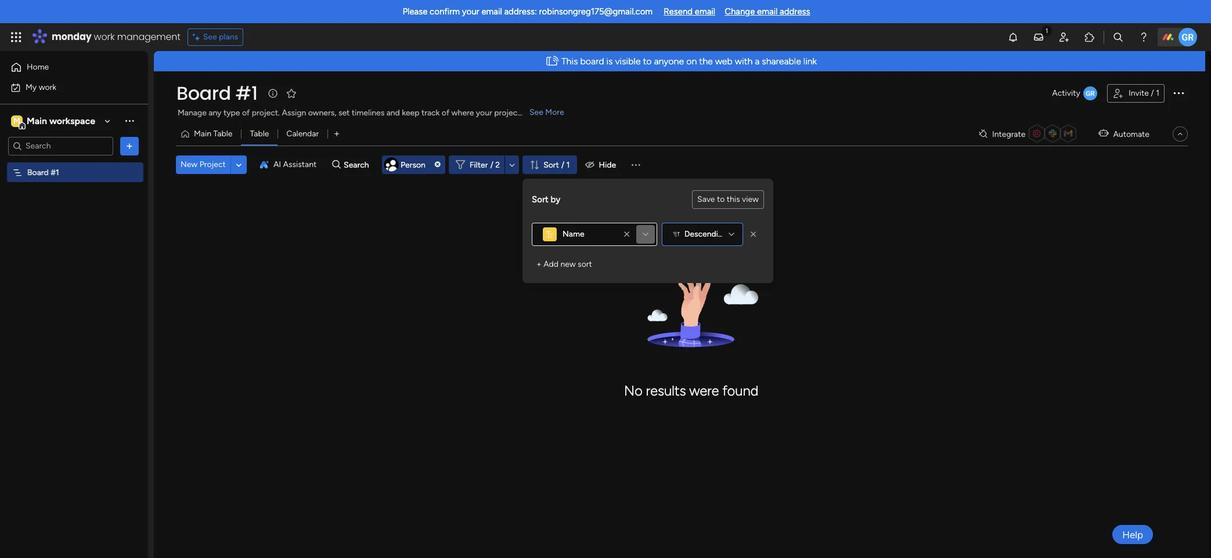 Task type: describe. For each thing, give the bounding box(es) containing it.
with
[[735, 56, 753, 67]]

home button
[[7, 58, 125, 77]]

results
[[646, 383, 686, 400]]

v2 search image
[[332, 158, 341, 171]]

found
[[723, 383, 759, 400]]

were
[[690, 383, 719, 400]]

see plans button
[[187, 28, 243, 46]]

email for change email address
[[757, 6, 778, 17]]

show board description image
[[266, 88, 280, 99]]

workspace
[[49, 115, 95, 126]]

add view image
[[335, 130, 339, 139]]

timelines
[[352, 108, 385, 118]]

new
[[181, 160, 198, 170]]

workspace image
[[11, 115, 23, 127]]

work for monday
[[94, 30, 115, 44]]

resend email
[[664, 6, 716, 17]]

assistant
[[283, 160, 317, 170]]

/ for filter
[[490, 160, 494, 170]]

keep
[[402, 108, 420, 118]]

1 for invite / 1
[[1156, 88, 1160, 98]]

visible
[[615, 56, 641, 67]]

email for resend email
[[695, 6, 716, 17]]

sort for sort by
[[532, 194, 549, 205]]

web
[[715, 56, 733, 67]]

no results were found
[[624, 383, 759, 400]]

monday work management
[[52, 30, 180, 44]]

robinsongreg175@gmail.com
[[539, 6, 653, 17]]

resend email link
[[664, 6, 716, 17]]

workspace options image
[[124, 115, 135, 127]]

board #1 list box
[[0, 160, 148, 339]]

see for see more
[[530, 107, 544, 117]]

this
[[562, 56, 578, 67]]

0 vertical spatial your
[[462, 6, 480, 17]]

save to this view button
[[692, 190, 764, 209]]

is
[[607, 56, 613, 67]]

animation image
[[542, 52, 562, 71]]

+ add new sort button
[[532, 256, 597, 274]]

invite / 1
[[1129, 88, 1160, 98]]

new project button
[[176, 156, 231, 174]]

plans
[[219, 32, 238, 42]]

view
[[742, 195, 759, 204]]

invite
[[1129, 88, 1149, 98]]

1 image
[[1042, 24, 1052, 37]]

inbox image
[[1033, 31, 1045, 43]]

ai assistant button
[[255, 156, 321, 174]]

notifications image
[[1008, 31, 1019, 43]]

my work
[[26, 82, 56, 92]]

no
[[624, 383, 643, 400]]

on
[[687, 56, 697, 67]]

address
[[780, 6, 811, 17]]

monday
[[52, 30, 92, 44]]

see more
[[530, 107, 564, 117]]

1 horizontal spatial board #1
[[177, 80, 258, 106]]

table inside button
[[213, 129, 233, 139]]

change email address link
[[725, 6, 811, 17]]

no results image
[[624, 251, 759, 368]]

type
[[224, 108, 240, 118]]

apps image
[[1084, 31, 1096, 43]]

add
[[544, 260, 559, 269]]

main for main workspace
[[27, 115, 47, 126]]

integrate
[[993, 129, 1026, 139]]

calendar
[[287, 129, 319, 139]]

menu image
[[630, 159, 642, 171]]

assign
[[282, 108, 306, 118]]

set
[[339, 108, 350, 118]]

1 horizontal spatial board
[[177, 80, 231, 106]]

home
[[27, 62, 49, 72]]

sort
[[578, 260, 592, 269]]

help image
[[1138, 31, 1150, 43]]

manage
[[178, 108, 207, 118]]

1 email from the left
[[482, 6, 502, 17]]

1 for sort / 1
[[567, 160, 570, 170]]

please confirm your email address: robinsongreg175@gmail.com
[[403, 6, 653, 17]]

new project
[[181, 160, 226, 170]]

activity button
[[1048, 84, 1103, 103]]

main table
[[194, 129, 233, 139]]

invite members image
[[1059, 31, 1070, 43]]

board
[[580, 56, 604, 67]]

calendar button
[[278, 125, 328, 143]]

address:
[[504, 6, 537, 17]]

project
[[200, 160, 226, 170]]

person button
[[382, 156, 445, 174]]

select product image
[[10, 31, 22, 43]]

descending
[[685, 229, 728, 239]]

manage any type of project. assign owners, set timelines and keep track of where your project stands.
[[178, 108, 548, 118]]

owners,
[[308, 108, 337, 118]]

my
[[26, 82, 37, 92]]

stands.
[[523, 108, 548, 118]]

0 horizontal spatial options image
[[124, 140, 135, 152]]

ai assistant
[[273, 160, 317, 170]]

hide
[[599, 160, 616, 170]]

person
[[401, 160, 426, 170]]

more
[[546, 107, 564, 117]]

help
[[1123, 529, 1144, 541]]

this
[[727, 195, 740, 204]]

v2 sort descending image
[[673, 231, 680, 239]]

dapulse integrations image
[[979, 130, 988, 139]]

save
[[698, 195, 715, 204]]



Task type: vqa. For each thing, say whether or not it's contained in the screenshot.
by
yes



Task type: locate. For each thing, give the bounding box(es) containing it.
board #1
[[177, 80, 258, 106], [27, 168, 59, 177]]

2 email from the left
[[695, 6, 716, 17]]

2 of from the left
[[442, 108, 450, 118]]

1 vertical spatial sort
[[532, 194, 549, 205]]

project.
[[252, 108, 280, 118]]

board up any
[[177, 80, 231, 106]]

see left more
[[530, 107, 544, 117]]

1 vertical spatial board #1
[[27, 168, 59, 177]]

2 table from the left
[[250, 129, 269, 139]]

add to favorites image
[[286, 87, 297, 99]]

link
[[804, 56, 817, 67]]

any
[[209, 108, 222, 118]]

/ for invite
[[1151, 88, 1154, 98]]

1 horizontal spatial #1
[[236, 80, 258, 106]]

where
[[452, 108, 474, 118]]

0 horizontal spatial to
[[643, 56, 652, 67]]

0 horizontal spatial /
[[490, 160, 494, 170]]

2
[[496, 160, 500, 170]]

#1 up type
[[236, 80, 258, 106]]

2 horizontal spatial /
[[1151, 88, 1154, 98]]

see
[[203, 32, 217, 42], [530, 107, 544, 117]]

+ add new sort
[[537, 260, 592, 269]]

ai
[[273, 160, 281, 170]]

table down any
[[213, 129, 233, 139]]

table button
[[241, 125, 278, 143]]

main inside button
[[194, 129, 211, 139]]

0 horizontal spatial table
[[213, 129, 233, 139]]

your right confirm
[[462, 6, 480, 17]]

of right track
[[442, 108, 450, 118]]

to left "this"
[[717, 195, 725, 204]]

dapulse close image
[[435, 162, 441, 168]]

0 horizontal spatial work
[[39, 82, 56, 92]]

1 horizontal spatial see
[[530, 107, 544, 117]]

0 horizontal spatial main
[[27, 115, 47, 126]]

see inside button
[[203, 32, 217, 42]]

to right visible
[[643, 56, 652, 67]]

1 vertical spatial work
[[39, 82, 56, 92]]

1 horizontal spatial email
[[695, 6, 716, 17]]

table down project.
[[250, 129, 269, 139]]

0 vertical spatial see
[[203, 32, 217, 42]]

email left address:
[[482, 6, 502, 17]]

email right "change"
[[757, 6, 778, 17]]

0 vertical spatial to
[[643, 56, 652, 67]]

shareable
[[762, 56, 801, 67]]

1 vertical spatial 1
[[567, 160, 570, 170]]

new
[[561, 260, 576, 269]]

1 vertical spatial see
[[530, 107, 544, 117]]

email right the resend
[[695, 6, 716, 17]]

your
[[462, 6, 480, 17], [476, 108, 492, 118]]

Search field
[[341, 157, 376, 173]]

of right type
[[242, 108, 250, 118]]

1 right invite at the right
[[1156, 88, 1160, 98]]

by
[[551, 194, 561, 205]]

/ right invite at the right
[[1151, 88, 1154, 98]]

work inside button
[[39, 82, 56, 92]]

1 of from the left
[[242, 108, 250, 118]]

automate
[[1114, 129, 1150, 139]]

change
[[725, 6, 755, 17]]

options image right invite / 1
[[1172, 86, 1186, 100]]

this  board is visible to anyone on the web with a shareable link
[[562, 56, 817, 67]]

1 horizontal spatial /
[[562, 160, 565, 170]]

work right monday
[[94, 30, 115, 44]]

1 horizontal spatial table
[[250, 129, 269, 139]]

sort / 1
[[544, 160, 570, 170]]

#1 inside board #1 list box
[[51, 168, 59, 177]]

3 email from the left
[[757, 6, 778, 17]]

workspace selection element
[[11, 114, 97, 129]]

main for main table
[[194, 129, 211, 139]]

hide button
[[581, 156, 623, 174]]

1 vertical spatial to
[[717, 195, 725, 204]]

options image down 'workspace options' image
[[124, 140, 135, 152]]

ai logo image
[[260, 160, 269, 170]]

Search in workspace field
[[24, 139, 97, 153]]

0 vertical spatial main
[[27, 115, 47, 126]]

1 vertical spatial #1
[[51, 168, 59, 177]]

/ left hide popup button
[[562, 160, 565, 170]]

1 vertical spatial your
[[476, 108, 492, 118]]

sort up by
[[544, 160, 559, 170]]

1 horizontal spatial of
[[442, 108, 450, 118]]

save to this view
[[698, 195, 759, 204]]

1 vertical spatial main
[[194, 129, 211, 139]]

0 horizontal spatial see
[[203, 32, 217, 42]]

activity
[[1053, 88, 1081, 98]]

sort left by
[[532, 194, 549, 205]]

a
[[755, 56, 760, 67]]

0 vertical spatial options image
[[1172, 86, 1186, 100]]

autopilot image
[[1099, 126, 1109, 141]]

main table button
[[176, 125, 241, 143]]

1 vertical spatial board
[[27, 168, 49, 177]]

board inside list box
[[27, 168, 49, 177]]

0 horizontal spatial of
[[242, 108, 250, 118]]

board
[[177, 80, 231, 106], [27, 168, 49, 177]]

sort by
[[532, 194, 561, 205]]

1 horizontal spatial 1
[[1156, 88, 1160, 98]]

see more link
[[529, 107, 565, 118]]

1
[[1156, 88, 1160, 98], [567, 160, 570, 170]]

of
[[242, 108, 250, 118], [442, 108, 450, 118]]

board #1 up any
[[177, 80, 258, 106]]

table inside button
[[250, 129, 269, 139]]

#1 down the search in workspace field
[[51, 168, 59, 177]]

0 vertical spatial board
[[177, 80, 231, 106]]

m
[[13, 116, 20, 126]]

to inside the save to this view button
[[717, 195, 725, 204]]

0 horizontal spatial 1
[[567, 160, 570, 170]]

options image
[[1172, 86, 1186, 100], [124, 140, 135, 152]]

1 horizontal spatial options image
[[1172, 86, 1186, 100]]

#1
[[236, 80, 258, 106], [51, 168, 59, 177]]

/ left 2
[[490, 160, 494, 170]]

0 vertical spatial sort
[[544, 160, 559, 170]]

see for see plans
[[203, 32, 217, 42]]

/ for sort
[[562, 160, 565, 170]]

0 vertical spatial work
[[94, 30, 115, 44]]

main down manage
[[194, 129, 211, 139]]

help button
[[1113, 526, 1153, 545]]

1 left hide popup button
[[567, 160, 570, 170]]

track
[[422, 108, 440, 118]]

2 horizontal spatial email
[[757, 6, 778, 17]]

name
[[563, 229, 585, 239]]

filter / 2
[[470, 160, 500, 170]]

invite / 1 button
[[1108, 84, 1165, 103]]

greg robinson image
[[1179, 28, 1198, 46]]

remove sort image
[[748, 229, 760, 240]]

+
[[537, 260, 542, 269]]

resend
[[664, 6, 693, 17]]

my work button
[[7, 78, 125, 97]]

1 table from the left
[[213, 129, 233, 139]]

management
[[117, 30, 180, 44]]

0 horizontal spatial board #1
[[27, 168, 59, 177]]

angle down image
[[236, 161, 242, 169]]

1 horizontal spatial work
[[94, 30, 115, 44]]

board #1 inside list box
[[27, 168, 59, 177]]

/ inside button
[[1151, 88, 1154, 98]]

please
[[403, 6, 428, 17]]

your right where on the top of the page
[[476, 108, 492, 118]]

see plans
[[203, 32, 238, 42]]

1 horizontal spatial main
[[194, 129, 211, 139]]

option
[[0, 162, 148, 164]]

see left plans
[[203, 32, 217, 42]]

filter
[[470, 160, 488, 170]]

change email address
[[725, 6, 811, 17]]

1 inside button
[[1156, 88, 1160, 98]]

Board #1 field
[[174, 80, 261, 106]]

0 vertical spatial board #1
[[177, 80, 258, 106]]

confirm
[[430, 6, 460, 17]]

search everything image
[[1113, 31, 1124, 43]]

main inside workspace selection element
[[27, 115, 47, 126]]

and
[[387, 108, 400, 118]]

sort for sort / 1
[[544, 160, 559, 170]]

main workspace
[[27, 115, 95, 126]]

the
[[699, 56, 713, 67]]

new team image
[[382, 156, 401, 174]]

collapse board header image
[[1176, 130, 1185, 139]]

work right my
[[39, 82, 56, 92]]

0 horizontal spatial board
[[27, 168, 49, 177]]

main right "workspace" 'icon'
[[27, 115, 47, 126]]

0 vertical spatial #1
[[236, 80, 258, 106]]

main
[[27, 115, 47, 126], [194, 129, 211, 139]]

email
[[482, 6, 502, 17], [695, 6, 716, 17], [757, 6, 778, 17]]

0 horizontal spatial #1
[[51, 168, 59, 177]]

work for my
[[39, 82, 56, 92]]

board down the search in workspace field
[[27, 168, 49, 177]]

to
[[643, 56, 652, 67], [717, 195, 725, 204]]

0 vertical spatial 1
[[1156, 88, 1160, 98]]

1 vertical spatial options image
[[124, 140, 135, 152]]

1 horizontal spatial to
[[717, 195, 725, 204]]

arrow down image
[[505, 158, 519, 172]]

board #1 down the search in workspace field
[[27, 168, 59, 177]]

project
[[494, 108, 521, 118]]

0 horizontal spatial email
[[482, 6, 502, 17]]



